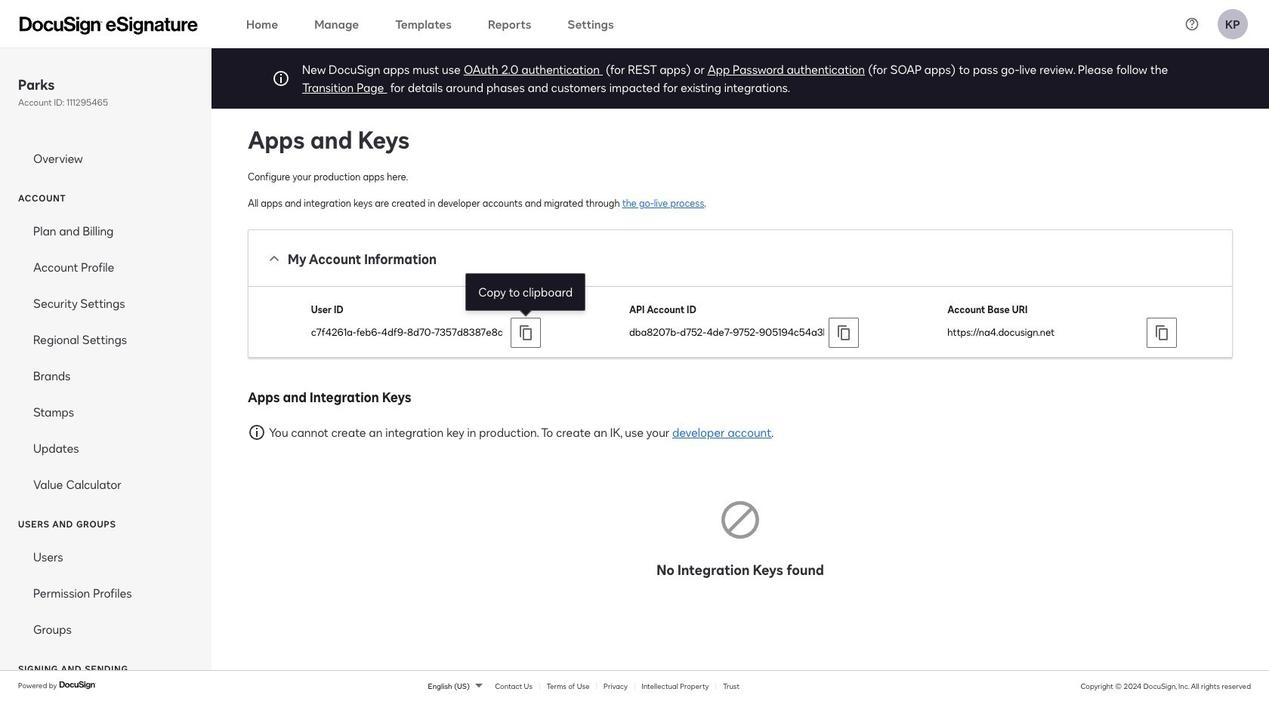 Task type: locate. For each thing, give the bounding box(es) containing it.
tooltip
[[465, 273, 585, 311]]

users and groups element
[[0, 539, 212, 648]]

None field
[[311, 326, 507, 339], [629, 326, 826, 339], [947, 326, 1144, 339], [311, 326, 507, 339], [629, 326, 826, 339], [947, 326, 1144, 339]]



Task type: vqa. For each thing, say whether or not it's contained in the screenshot.
the Enter name text box
no



Task type: describe. For each thing, give the bounding box(es) containing it.
docusign admin image
[[20, 16, 198, 34]]

account element
[[0, 213, 212, 503]]

docusign image
[[59, 680, 97, 692]]



